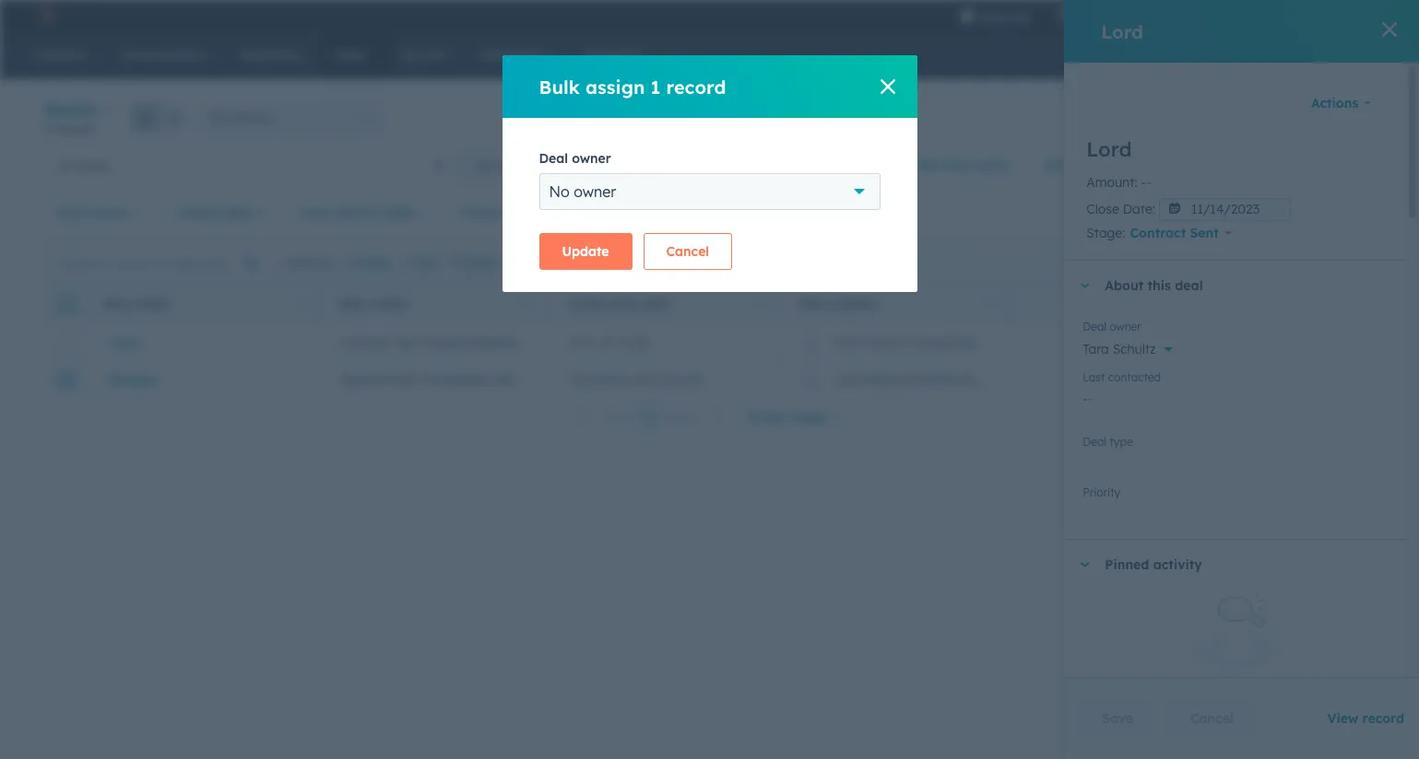 Task type: locate. For each thing, give the bounding box(es) containing it.
0 horizontal spatial press to sort. image
[[524, 296, 531, 309]]

bulk assign 1 record
[[539, 75, 726, 98]]

contract inside popup button
[[1130, 225, 1186, 242]]

to
[[550, 256, 561, 270]]

0 horizontal spatial edit
[[416, 256, 438, 270]]

scheduled
[[423, 372, 486, 388]]

assign
[[586, 75, 645, 98]]

apoptosis studios 2
[[1256, 7, 1368, 22]]

create date
[[177, 205, 253, 221]]

all deals button
[[44, 147, 459, 184]]

1 horizontal spatial cancel
[[1191, 711, 1234, 728]]

notifications button
[[1189, 0, 1221, 30]]

(sales up appointment scheduled (sales pipeline) button
[[427, 335, 464, 351]]

-
[[1141, 174, 1146, 191], [1146, 174, 1151, 191]]

pipeline) inside contract sent (sales pipeline) button
[[468, 335, 520, 351]]

edit button
[[401, 255, 438, 272]]

2 records
[[44, 122, 95, 136]]

(sales
[[427, 335, 464, 351], [490, 372, 526, 388]]

2 horizontal spatial press to sort. image
[[985, 296, 992, 309]]

apoptosis
[[1256, 7, 1312, 22]]

sent inside button
[[396, 335, 424, 351]]

hubspot link
[[22, 4, 69, 26]]

cancel button for save
[[1168, 701, 1257, 738]]

(sales right scheduled
[[490, 372, 526, 388]]

schultz for tomorrow at 11:42 am
[[864, 372, 907, 388]]

1 edit from the left
[[416, 256, 438, 270]]

deals down "records"
[[77, 157, 110, 174]]

2 vertical spatial create
[[641, 256, 677, 270]]

add inside button
[[525, 256, 546, 270]]

date:
[[1123, 201, 1156, 218]]

contract for contract sent
[[1130, 225, 1186, 242]]

stage
[[371, 297, 407, 311]]

0 horizontal spatial all
[[59, 157, 74, 174]]

1 vertical spatial add
[[525, 256, 546, 270]]

1 horizontal spatial cancel button
[[1168, 701, 1257, 738]]

schultz
[[864, 335, 907, 351], [1113, 341, 1156, 358], [864, 372, 907, 388]]

create for create tasks
[[641, 256, 677, 270]]

record right assign
[[666, 75, 726, 98]]

press to sort. element for deal stage
[[524, 296, 531, 312]]

0 vertical spatial close image
[[1382, 22, 1397, 37]]

tara for nov 14, 2023
[[834, 335, 860, 351]]

1 horizontal spatial date
[[385, 205, 415, 221]]

contract down date:
[[1130, 225, 1186, 242]]

1 horizontal spatial (sales
[[490, 372, 526, 388]]

(tarashultz49@gmail.com)
[[911, 335, 1071, 351], [911, 372, 1071, 388]]

2 horizontal spatial close
[[1087, 201, 1119, 218]]

last up selected
[[301, 205, 329, 221]]

advanced
[[598, 205, 661, 221]]

1 horizontal spatial menu item
[[1161, 0, 1187, 30]]

press to sort. image for close date (edt)
[[755, 296, 762, 309]]

amount
[[1087, 174, 1135, 191]]

pipeline)
[[468, 335, 520, 351], [530, 372, 582, 388]]

view record link
[[1327, 711, 1405, 728]]

2 tara schultz (tarashultz49@gmail.com) from the top
[[834, 372, 1071, 388]]

last
[[301, 205, 329, 221], [1083, 371, 1105, 385]]

tara
[[834, 335, 860, 351], [1083, 341, 1109, 358], [834, 372, 860, 388]]

close date button
[[451, 195, 555, 231]]

4 press to sort. element from the left
[[985, 296, 992, 312]]

tara inside 'popup button'
[[1083, 341, 1109, 358]]

all down 2 records
[[59, 157, 74, 174]]

contract
[[1130, 225, 1186, 242], [340, 335, 393, 351]]

create for create date
[[177, 205, 220, 221]]

0 vertical spatial add
[[914, 157, 939, 173]]

edit left columns
[[1292, 256, 1312, 270]]

1 vertical spatial cancel button
[[1168, 701, 1257, 738]]

1 horizontal spatial edit
[[1292, 256, 1312, 270]]

group inside deals banner
[[131, 103, 189, 132]]

1 deals from the left
[[77, 157, 110, 174]]

help button
[[1127, 0, 1159, 30]]

pipeline) for appointment scheduled (sales pipeline)
[[530, 372, 582, 388]]

lord up romper
[[109, 335, 139, 351]]

2 edit from the left
[[1292, 256, 1312, 270]]

1 - from the left
[[1141, 174, 1146, 191]]

1 vertical spatial contract
[[340, 335, 393, 351]]

2023
[[619, 335, 648, 351]]

0 vertical spatial 2
[[1361, 7, 1368, 22]]

1 horizontal spatial press to sort. image
[[755, 296, 762, 309]]

close down my
[[463, 205, 497, 221]]

0 vertical spatial (tarashultz49@gmail.com)
[[911, 335, 1071, 351]]

record right view
[[1363, 711, 1405, 728]]

lord right calling icon at the top of page
[[1101, 20, 1143, 43]]

all
[[208, 110, 221, 124], [1044, 157, 1060, 173], [59, 157, 74, 174]]

pipeline) up appointment scheduled (sales pipeline)
[[468, 335, 520, 351]]

date for create date
[[224, 205, 253, 221]]

1 vertical spatial create
[[177, 205, 220, 221]]

1 vertical spatial cancel
[[1191, 711, 1234, 728]]

add to static list
[[525, 256, 615, 270]]

contract sent
[[1130, 225, 1219, 242]]

create inside popup button
[[177, 205, 220, 221]]

2 vertical spatial lord
[[109, 335, 139, 351]]

menu item left the calling icon popup button
[[1044, 0, 1048, 30]]

deal inside button
[[1337, 111, 1359, 125]]

0 vertical spatial lord
[[1101, 20, 1143, 43]]

3 press to sort. image from the left
[[985, 296, 992, 309]]

last down tara schultz
[[1083, 371, 1105, 385]]

sent down "stage"
[[396, 335, 424, 351]]

cancel
[[666, 243, 709, 260], [1191, 711, 1234, 728]]

contract inside button
[[340, 335, 393, 351]]

0 horizontal spatial close image
[[880, 79, 895, 94]]

tomorrow at 11:42 am
[[570, 372, 703, 388]]

1 vertical spatial close image
[[880, 79, 895, 94]]

add for add to static list
[[525, 256, 546, 270]]

add view (2/5)
[[914, 157, 1009, 173]]

0 horizontal spatial cancel
[[666, 243, 709, 260]]

3 press to sort. element from the left
[[755, 296, 762, 312]]

2 horizontal spatial date
[[501, 205, 530, 221]]

1 left selected
[[280, 256, 285, 270]]

1 tara schultz (tarashultz49@gmail.com) button from the top
[[778, 325, 1071, 362]]

create deal
[[1299, 111, 1359, 125]]

romper link
[[109, 372, 295, 388]]

3 date from the left
[[501, 205, 530, 221]]

2 menu item from the left
[[1161, 0, 1187, 30]]

1
[[651, 75, 661, 98], [280, 256, 285, 270], [645, 409, 652, 426]]

create inside deals banner
[[1299, 111, 1334, 125]]

0 vertical spatial cancel
[[666, 243, 709, 260]]

1 date from the left
[[224, 205, 253, 221]]

(2/5)
[[977, 157, 1009, 173]]

2 horizontal spatial create
[[1299, 111, 1334, 125]]

close date:
[[1087, 201, 1156, 218]]

1 horizontal spatial activity
[[1153, 557, 1202, 574]]

search button
[[1371, 39, 1403, 70]]

all for all pipelines
[[208, 110, 221, 124]]

marketplaces button
[[1085, 0, 1124, 30]]

2 - from the left
[[1146, 174, 1151, 191]]

1 vertical spatial last
[[1083, 371, 1105, 385]]

sent
[[1190, 225, 1219, 242], [396, 335, 424, 351]]

edit
[[416, 256, 438, 270], [1292, 256, 1312, 270]]

deals for all deals
[[77, 157, 110, 174]]

0 horizontal spatial last
[[301, 205, 329, 221]]

2 press to sort. image from the left
[[755, 296, 762, 309]]

2 inside deals banner
[[44, 122, 50, 136]]

1 tara schultz (tarashultz49@gmail.com) from the top
[[834, 335, 1071, 351]]

notifications image
[[1197, 8, 1213, 25]]

create left tasks
[[641, 256, 677, 270]]

1 horizontal spatial sent
[[1190, 225, 1219, 242]]

1 vertical spatial deal
[[1175, 278, 1203, 294]]

deals banner
[[44, 96, 1375, 147]]

0 vertical spatial last
[[301, 205, 329, 221]]

deals inside my deals button
[[496, 157, 528, 174]]

0 vertical spatial cancel button
[[643, 233, 732, 270]]

add left to
[[525, 256, 546, 270]]

add inside popup button
[[914, 157, 939, 173]]

deals right my
[[496, 157, 528, 174]]

tara schultz (tarashultz49@gmail.com) button for nov 14, 2023
[[778, 325, 1071, 362]]

1 horizontal spatial add
[[914, 157, 939, 173]]

1 horizontal spatial record
[[1363, 711, 1405, 728]]

1 vertical spatial sent
[[396, 335, 424, 351]]

1 horizontal spatial all
[[208, 110, 221, 124]]

1 right assign
[[651, 75, 661, 98]]

create
[[1299, 111, 1334, 125], [177, 205, 220, 221], [641, 256, 677, 270]]

0 horizontal spatial 2
[[44, 122, 50, 136]]

sent inside popup button
[[1190, 225, 1219, 242]]

1 vertical spatial pipeline)
[[530, 372, 582, 388]]

menu item
[[1044, 0, 1048, 30], [1161, 0, 1187, 30]]

pipeline) down nov
[[530, 372, 582, 388]]

view record
[[1327, 711, 1405, 728]]

columns
[[1315, 256, 1358, 270]]

create down search hubspot search field on the top right
[[1299, 111, 1334, 125]]

deal inside dropdown button
[[1175, 278, 1203, 294]]

2 (tarashultz49@gmail.com) from the top
[[911, 372, 1071, 388]]

2 press to sort. element from the left
[[524, 296, 531, 312]]

close left date
[[569, 297, 606, 311]]

2 horizontal spatial all
[[1044, 157, 1060, 173]]

0 horizontal spatial deals
[[77, 157, 110, 174]]

tara schultz button
[[1083, 331, 1387, 362]]

all pipelines
[[208, 110, 270, 124]]

next button
[[659, 406, 736, 430]]

deal stage
[[338, 297, 407, 311]]

1 vertical spatial 2
[[44, 122, 50, 136]]

Search HubSpot search field
[[1160, 39, 1386, 70]]

cancel button
[[643, 233, 732, 270], [1168, 701, 1257, 738]]

1 horizontal spatial deals
[[496, 157, 528, 174]]

help image
[[1135, 8, 1151, 25]]

static
[[564, 256, 595, 270]]

sent for contract sent (sales pipeline)
[[396, 335, 424, 351]]

add
[[914, 157, 939, 173], [525, 256, 546, 270]]

all left views
[[1044, 157, 1060, 173]]

0 vertical spatial record
[[666, 75, 726, 98]]

appointment scheduled (sales pipeline)
[[340, 372, 582, 388]]

0 horizontal spatial menu item
[[1044, 0, 1048, 30]]

close image
[[1382, 22, 1397, 37], [880, 79, 895, 94]]

2 vertical spatial 1
[[645, 409, 652, 426]]

date down the 'my deals'
[[501, 205, 530, 221]]

1 horizontal spatial pipeline)
[[530, 372, 582, 388]]

records
[[54, 122, 95, 136]]

menu item right help 'popup button'
[[1161, 0, 1187, 30]]

edit left delete button
[[416, 256, 438, 270]]

all inside popup button
[[208, 110, 221, 124]]

caret image
[[1079, 563, 1090, 568]]

2 tara schultz (tarashultz49@gmail.com) button from the top
[[778, 362, 1071, 398]]

close inside popup button
[[463, 205, 497, 221]]

0 vertical spatial tara schultz (tarashultz49@gmail.com)
[[834, 335, 1071, 351]]

date down all deals button
[[224, 205, 253, 221]]

50 per page
[[748, 409, 826, 426]]

activity up assign button
[[332, 205, 382, 221]]

last inside popup button
[[301, 205, 329, 221]]

0 horizontal spatial add
[[525, 256, 546, 270]]

upgrade
[[980, 9, 1031, 24]]

0 vertical spatial deal
[[1337, 111, 1359, 125]]

0 horizontal spatial sent
[[396, 335, 424, 351]]

name
[[136, 297, 169, 311]]

contract down deal stage
[[340, 335, 393, 351]]

0 horizontal spatial create
[[177, 205, 220, 221]]

press to sort. image for deal stage
[[524, 296, 531, 309]]

1 horizontal spatial last
[[1083, 371, 1105, 385]]

0 horizontal spatial deal
[[1175, 278, 1203, 294]]

selected
[[289, 256, 332, 270]]

1 horizontal spatial contract
[[1130, 225, 1186, 242]]

0 horizontal spatial activity
[[332, 205, 382, 221]]

view
[[1327, 711, 1359, 728]]

assign button
[[339, 255, 390, 272]]

0 vertical spatial 1
[[651, 75, 661, 98]]

group
[[131, 103, 189, 132]]

add left view
[[914, 157, 939, 173]]

2 deals from the left
[[496, 157, 528, 174]]

all inside button
[[59, 157, 74, 174]]

1 press to sort. image from the left
[[524, 296, 531, 309]]

close up stage:
[[1087, 201, 1119, 218]]

press to sort. image for deal owner
[[985, 296, 992, 309]]

2 right the studios
[[1361, 7, 1368, 22]]

deals inside all deals button
[[77, 157, 110, 174]]

0 horizontal spatial close
[[463, 205, 497, 221]]

advanced filters (0) button
[[566, 195, 737, 231]]

0 horizontal spatial contract
[[340, 335, 393, 351]]

activity inside dropdown button
[[1153, 557, 1202, 574]]

last for last contacted
[[1083, 371, 1105, 385]]

deal name
[[103, 297, 169, 311]]

1 vertical spatial (sales
[[490, 372, 526, 388]]

activity right pinned
[[1153, 557, 1202, 574]]

lord up amount
[[1087, 136, 1132, 162]]

press to sort. element
[[294, 296, 301, 312], [524, 296, 531, 312], [755, 296, 762, 312], [985, 296, 992, 312]]

all for all views
[[1044, 157, 1060, 173]]

0 vertical spatial (sales
[[427, 335, 464, 351]]

add for add view (2/5)
[[914, 157, 939, 173]]

1 horizontal spatial deal
[[1337, 111, 1359, 125]]

0 vertical spatial create
[[1299, 111, 1334, 125]]

create up search name or description search box
[[177, 205, 220, 221]]

1 right the prev
[[645, 409, 652, 426]]

Last contacted text field
[[1083, 382, 1387, 411]]

my deals button
[[459, 147, 874, 184]]

1 vertical spatial record
[[1363, 711, 1405, 728]]

0 vertical spatial contract
[[1130, 225, 1186, 242]]

create tasks button
[[626, 255, 710, 272]]

0 horizontal spatial cancel button
[[643, 233, 732, 270]]

1 inside button
[[645, 409, 652, 426]]

0 horizontal spatial (sales
[[427, 335, 464, 351]]

appointment scheduled (sales pipeline) button
[[317, 362, 582, 398]]

all left pipelines
[[208, 110, 221, 124]]

owner inside no owner popup button
[[574, 183, 616, 201]]

record
[[666, 75, 726, 98], [1363, 711, 1405, 728]]

1 horizontal spatial 2
[[1361, 7, 1368, 22]]

press to sort. image
[[524, 296, 531, 309], [755, 296, 762, 309], [985, 296, 992, 309]]

deals
[[77, 157, 110, 174], [496, 157, 528, 174]]

2 left "records"
[[44, 122, 50, 136]]

upgrade image
[[959, 8, 976, 25]]

nov 14, 2023 button
[[548, 325, 778, 362]]

1 vertical spatial 1
[[280, 256, 285, 270]]

close image for bulk assign 1 record
[[880, 79, 895, 94]]

bulk
[[539, 75, 580, 98]]

0 horizontal spatial pipeline)
[[468, 335, 520, 351]]

1 for 1
[[645, 409, 652, 426]]

0 horizontal spatial date
[[224, 205, 253, 221]]

tomorrow
[[570, 372, 630, 388]]

1 vertical spatial (tarashultz49@gmail.com)
[[911, 372, 1071, 388]]

next
[[665, 410, 696, 426]]

1 (tarashultz49@gmail.com) from the top
[[911, 335, 1071, 351]]

activity inside popup button
[[332, 205, 382, 221]]

sent for contract sent
[[1190, 225, 1219, 242]]

pipeline) inside appointment scheduled (sales pipeline) button
[[530, 372, 582, 388]]

1 horizontal spatial close image
[[1382, 22, 1397, 37]]

sent down mm/dd/yyyy text box
[[1190, 225, 1219, 242]]

calling icon button
[[1050, 3, 1081, 27]]

1 horizontal spatial create
[[641, 256, 677, 270]]

1 horizontal spatial close
[[569, 297, 606, 311]]

tara schultz
[[1083, 341, 1156, 358]]

date up edit button
[[385, 205, 415, 221]]

0 vertical spatial sent
[[1190, 225, 1219, 242]]

0 vertical spatial activity
[[332, 205, 382, 221]]

contract sent (sales pipeline) button
[[317, 325, 548, 362]]

0 vertical spatial pipeline)
[[468, 335, 520, 351]]

menu
[[947, 0, 1397, 30]]

1 vertical spatial activity
[[1153, 557, 1202, 574]]

1 vertical spatial tara schultz (tarashultz49@gmail.com)
[[834, 372, 1071, 388]]



Task type: vqa. For each thing, say whether or not it's contained in the screenshot.
progress bar
no



Task type: describe. For each thing, give the bounding box(es) containing it.
deal owner inside popup button
[[56, 205, 130, 221]]

tara schultz (tarashultz49@gmail.com) for nov 14, 2023
[[834, 335, 1071, 351]]

save button
[[1079, 701, 1156, 738]]

all views
[[1044, 157, 1100, 173]]

tara schultz (tarashultz49@gmail.com) button for tomorrow at 11:42 am
[[778, 362, 1071, 398]]

create deal button
[[1283, 104, 1375, 133]]

per
[[768, 409, 789, 426]]

nov
[[570, 335, 595, 351]]

menu containing apoptosis studios 2
[[947, 0, 1397, 30]]

14,
[[599, 335, 616, 351]]

page
[[793, 409, 826, 426]]

pipeline) for contract sent (sales pipeline)
[[468, 335, 520, 351]]

(tarashultz49@gmail.com) for tomorrow at 11:42 am
[[911, 372, 1071, 388]]

close date (edt)
[[569, 297, 671, 311]]

views
[[1064, 157, 1100, 173]]

view
[[943, 157, 973, 173]]

cancel button for update
[[643, 233, 732, 270]]

last for last activity date
[[301, 205, 329, 221]]

filters
[[665, 205, 703, 221]]

date for close date
[[501, 205, 530, 221]]

deals button
[[44, 96, 113, 123]]

1 for 1 selected
[[280, 256, 285, 270]]

no owner
[[549, 183, 616, 201]]

studios
[[1315, 7, 1358, 22]]

about this deal
[[1105, 278, 1203, 294]]

no
[[549, 183, 570, 201]]

update button
[[539, 233, 632, 270]]

(sales for scheduled
[[490, 372, 526, 388]]

:
[[1135, 174, 1138, 191]]

advanced filters (0)
[[598, 205, 725, 221]]

50 per page button
[[736, 399, 851, 436]]

(tarashultz49@gmail.com) for nov 14, 2023
[[911, 335, 1071, 351]]

close for close date:
[[1087, 201, 1119, 218]]

Search name or description search field
[[49, 247, 273, 280]]

romper
[[109, 372, 160, 388]]

(sales for sent
[[427, 335, 464, 351]]

calling icon image
[[1057, 7, 1074, 24]]

1 selected
[[280, 256, 332, 270]]

MM/DD/YYYY text field
[[1159, 198, 1291, 221]]

activity for last
[[332, 205, 382, 221]]

prev button
[[569, 406, 639, 430]]

amount : --
[[1087, 174, 1151, 191]]

update
[[562, 243, 609, 260]]

tomorrow at 11:42 am button
[[548, 362, 778, 398]]

nov 14, 2023
[[570, 335, 648, 351]]

priority
[[1083, 486, 1121, 500]]

all pipelines button
[[200, 103, 385, 132]]

last activity date
[[301, 205, 415, 221]]

this
[[1148, 278, 1171, 294]]

lord link
[[109, 335, 295, 351]]

deals for my deals
[[496, 157, 528, 174]]

contract sent (sales pipeline)
[[340, 335, 520, 351]]

edit columns button
[[1280, 251, 1370, 275]]

stage:
[[1087, 225, 1125, 242]]

at
[[634, 372, 647, 388]]

edit for edit
[[416, 256, 438, 270]]

(edt)
[[641, 297, 671, 311]]

tara for tomorrow at 11:42 am
[[834, 372, 860, 388]]

close image for lord
[[1382, 22, 1397, 37]]

close for close date (edt)
[[569, 297, 606, 311]]

contract sent button
[[1125, 222, 1244, 245]]

list
[[599, 256, 615, 270]]

deal inside popup button
[[56, 205, 86, 221]]

add to static list button
[[510, 255, 615, 272]]

pinned activity button
[[1064, 541, 1387, 590]]

contacted
[[1108, 371, 1161, 385]]

schultz inside 'popup button'
[[1113, 341, 1156, 358]]

save
[[1102, 711, 1133, 728]]

prev
[[604, 410, 633, 426]]

close for close date
[[463, 205, 497, 221]]

hubspot image
[[33, 4, 55, 26]]

assign
[[354, 256, 390, 270]]

owner inside deal owner popup button
[[90, 205, 130, 221]]

create for create deal
[[1299, 111, 1334, 125]]

appointment
[[340, 372, 419, 388]]

pipelines
[[224, 110, 270, 124]]

apoptosis studios 2 button
[[1224, 0, 1395, 30]]

all views link
[[1032, 147, 1112, 184]]

cancel for update
[[666, 243, 709, 260]]

last contacted
[[1083, 371, 1161, 385]]

marketplaces image
[[1096, 8, 1113, 25]]

delete
[[463, 256, 499, 270]]

all for all deals
[[59, 157, 74, 174]]

pagination navigation
[[569, 406, 736, 430]]

cancel for save
[[1191, 711, 1234, 728]]

create date button
[[165, 195, 278, 231]]

date
[[609, 297, 638, 311]]

activity for pinned
[[1153, 557, 1202, 574]]

2 date from the left
[[385, 205, 415, 221]]

2 inside popup button
[[1361, 7, 1368, 22]]

1 vertical spatial lord
[[1087, 136, 1132, 162]]

actions
[[1311, 95, 1359, 112]]

press to sort. element for deal owner
[[985, 296, 992, 312]]

tara schultz (tarashultz49@gmail.com) for tomorrow at 11:42 am
[[834, 372, 1071, 388]]

contract for contract sent (sales pipeline)
[[340, 335, 393, 351]]

press to sort. element for close date (edt)
[[755, 296, 762, 312]]

50
[[748, 409, 764, 426]]

type
[[1110, 435, 1133, 449]]

1 button
[[639, 406, 659, 430]]

0 horizontal spatial record
[[666, 75, 726, 98]]

delete button
[[449, 255, 499, 272]]

schultz for nov 14, 2023
[[864, 335, 907, 351]]

(0)
[[707, 205, 725, 221]]

about this deal button
[[1064, 261, 1387, 311]]

deals
[[44, 98, 96, 121]]

all deals
[[59, 157, 110, 174]]

my deals
[[474, 157, 528, 174]]

edit for edit columns
[[1292, 256, 1312, 270]]

deal owner button
[[44, 195, 154, 231]]

search image
[[1381, 48, 1393, 61]]

export button
[[1210, 251, 1269, 275]]

caret image
[[1079, 284, 1090, 288]]

create tasks
[[641, 256, 710, 270]]

1 press to sort. element from the left
[[294, 296, 301, 312]]

edit columns
[[1292, 256, 1358, 270]]

1 menu item from the left
[[1044, 0, 1048, 30]]

pinned
[[1105, 557, 1149, 574]]

about
[[1105, 278, 1144, 294]]

11:42
[[650, 372, 680, 388]]



